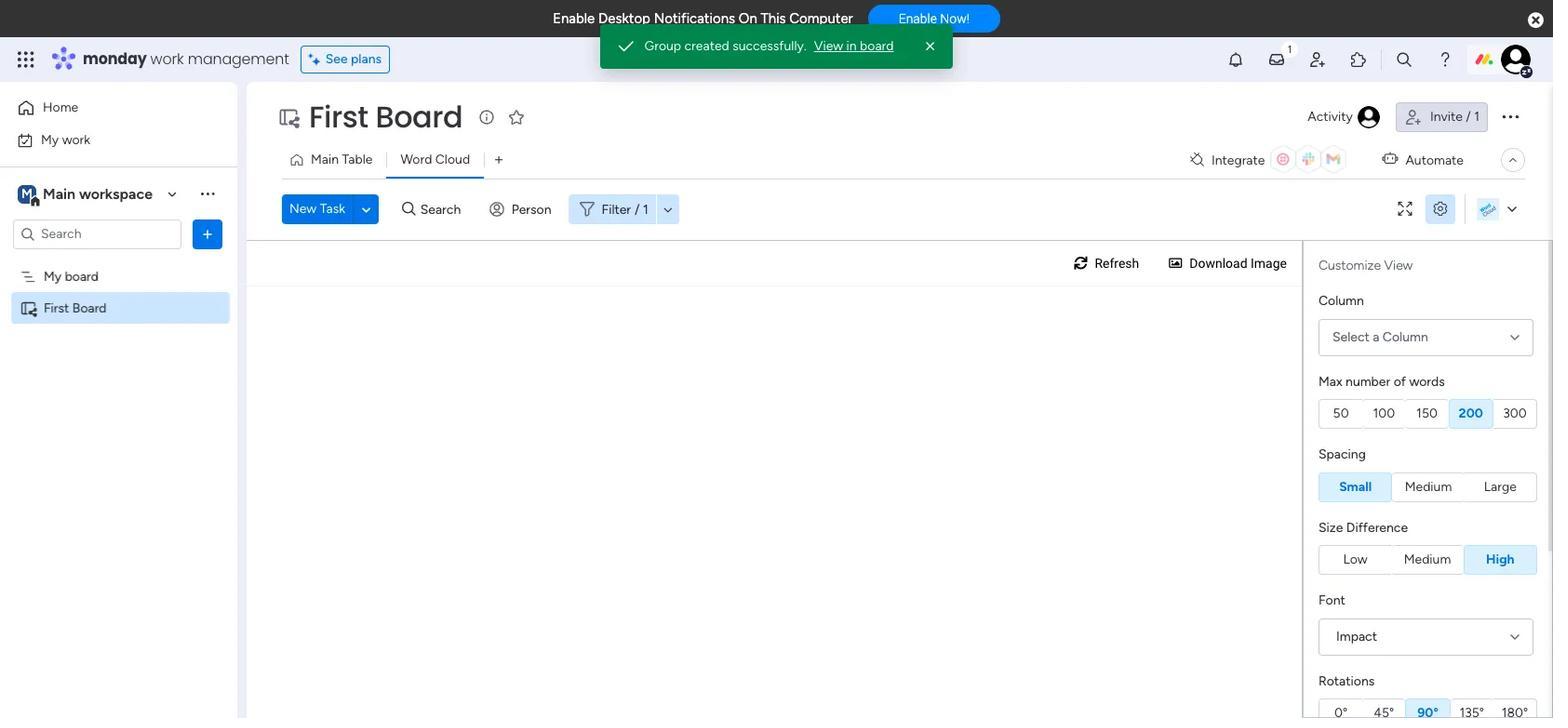 Task type: vqa. For each thing, say whether or not it's contained in the screenshot.
Status
no



Task type: describe. For each thing, give the bounding box(es) containing it.
large button
[[1464, 472, 1537, 502]]

workspace image
[[18, 184, 36, 204]]

1 vertical spatial first
[[44, 300, 69, 316]]

impact
[[1336, 629, 1377, 644]]

jacob simon image
[[1501, 45, 1531, 74]]

group
[[644, 38, 681, 54]]

created
[[684, 38, 729, 54]]

view in board link
[[814, 37, 894, 56]]

desktop
[[598, 10, 650, 27]]

words
[[1409, 374, 1445, 389]]

main table button
[[282, 145, 387, 175]]

see
[[325, 51, 348, 67]]

invite members image
[[1308, 50, 1327, 69]]

max number of words
[[1319, 374, 1445, 389]]

100 button
[[1363, 399, 1406, 429]]

workspace options image
[[198, 184, 217, 203]]

customize view
[[1319, 258, 1413, 274]]

50
[[1333, 406, 1349, 422]]

now!
[[940, 11, 970, 26]]

board inside 'list box'
[[72, 300, 107, 316]]

select a column
[[1333, 329, 1428, 345]]

0 vertical spatial first
[[309, 96, 368, 138]]

settings image
[[1426, 202, 1455, 216]]

plans
[[351, 51, 382, 67]]

0 horizontal spatial options image
[[198, 225, 217, 243]]

my work button
[[11, 125, 200, 155]]

150 button
[[1406, 399, 1449, 429]]

view inside alert
[[814, 38, 843, 54]]

1 image
[[1281, 38, 1298, 59]]

medium button for size difference
[[1391, 545, 1463, 575]]

notifications
[[654, 10, 735, 27]]

my for my work
[[41, 132, 59, 147]]

shareable board image
[[277, 106, 300, 128]]

search everything image
[[1395, 50, 1414, 69]]

invite
[[1430, 109, 1463, 125]]

medium button for spacing
[[1392, 472, 1464, 502]]

low
[[1343, 552, 1368, 568]]

number
[[1346, 374, 1390, 389]]

0 vertical spatial board
[[375, 96, 463, 138]]

new task button
[[282, 194, 353, 224]]

apps image
[[1349, 50, 1368, 69]]

low button
[[1319, 545, 1391, 575]]

my for my board
[[44, 268, 62, 284]]

invite / 1
[[1430, 109, 1480, 125]]

size difference
[[1319, 520, 1408, 536]]

enable for enable now!
[[899, 11, 937, 26]]

high
[[1486, 552, 1515, 568]]

small button
[[1319, 472, 1392, 502]]

/ for invite
[[1466, 109, 1471, 125]]

0 vertical spatial column
[[1319, 293, 1364, 309]]

show board description image
[[476, 108, 498, 127]]

Search field
[[416, 196, 472, 222]]

workspace
[[79, 185, 153, 202]]

1 vertical spatial view
[[1384, 258, 1413, 274]]

filter / 1
[[602, 201, 648, 217]]

person button
[[482, 194, 563, 224]]

First Board field
[[304, 96, 467, 138]]

word cloud
[[401, 152, 470, 167]]

dapulse integrations image
[[1190, 153, 1204, 167]]

difference
[[1346, 520, 1408, 536]]

new
[[289, 201, 317, 217]]

v2 search image
[[402, 199, 416, 220]]

a
[[1373, 329, 1379, 345]]

select
[[1333, 329, 1370, 345]]

cloud
[[435, 152, 470, 167]]

medium for size difference
[[1404, 552, 1451, 568]]

my work
[[41, 132, 90, 147]]

300
[[1503, 406, 1527, 422]]

work for monday
[[150, 48, 184, 70]]

word cloud button
[[387, 145, 484, 175]]

work for my
[[62, 132, 90, 147]]

help image
[[1436, 50, 1454, 69]]

small
[[1339, 479, 1372, 495]]

arrow down image
[[657, 198, 679, 221]]

max
[[1319, 374, 1342, 389]]

large
[[1484, 479, 1517, 495]]



Task type: locate. For each thing, give the bounding box(es) containing it.
alert
[[600, 24, 953, 69]]

medium button
[[1392, 472, 1464, 502], [1391, 545, 1463, 575]]

monday work management
[[83, 48, 289, 70]]

0 horizontal spatial board
[[65, 268, 99, 284]]

board
[[375, 96, 463, 138], [72, 300, 107, 316]]

integrate
[[1211, 152, 1265, 168]]

main inside workspace selection element
[[43, 185, 75, 202]]

new task
[[289, 201, 345, 217]]

1 vertical spatial main
[[43, 185, 75, 202]]

my
[[41, 132, 59, 147], [44, 268, 62, 284]]

work inside button
[[62, 132, 90, 147]]

medium button down the difference
[[1391, 545, 1463, 575]]

my down home
[[41, 132, 59, 147]]

300 button
[[1493, 399, 1537, 429]]

1 horizontal spatial board
[[860, 38, 894, 54]]

dapulse close image
[[1528, 11, 1544, 30]]

font
[[1319, 593, 1345, 609]]

notifications image
[[1226, 50, 1245, 69]]

1 horizontal spatial 1
[[1474, 109, 1480, 125]]

enable desktop notifications on this computer
[[553, 10, 853, 27]]

rotations
[[1319, 673, 1375, 689]]

add to favorites image
[[507, 107, 526, 126]]

word
[[401, 152, 432, 167]]

Search in workspace field
[[39, 223, 155, 245]]

activity button
[[1300, 102, 1388, 132]]

1 vertical spatial board
[[72, 300, 107, 316]]

/ for filter
[[635, 201, 640, 217]]

1 horizontal spatial board
[[375, 96, 463, 138]]

first board down my board at the top
[[44, 300, 107, 316]]

enable
[[553, 10, 595, 27], [899, 11, 937, 26]]

0 vertical spatial main
[[311, 152, 339, 167]]

0 horizontal spatial main
[[43, 185, 75, 202]]

of
[[1394, 374, 1406, 389]]

column
[[1319, 293, 1364, 309], [1383, 329, 1428, 345]]

0 horizontal spatial column
[[1319, 293, 1364, 309]]

computer
[[789, 10, 853, 27]]

work
[[150, 48, 184, 70], [62, 132, 90, 147]]

0 horizontal spatial first
[[44, 300, 69, 316]]

collapse board header image
[[1506, 153, 1521, 167]]

option
[[0, 260, 237, 263]]

0 vertical spatial /
[[1466, 109, 1471, 125]]

medium down the difference
[[1404, 552, 1451, 568]]

close image
[[922, 37, 940, 56]]

1 vertical spatial column
[[1383, 329, 1428, 345]]

column right a
[[1383, 329, 1428, 345]]

/
[[1466, 109, 1471, 125], [635, 201, 640, 217]]

1 horizontal spatial first
[[309, 96, 368, 138]]

size
[[1319, 520, 1343, 536]]

board down search in workspace field
[[65, 268, 99, 284]]

main inside button
[[311, 152, 339, 167]]

my inside 'list box'
[[44, 268, 62, 284]]

1 vertical spatial options image
[[198, 225, 217, 243]]

medium button up the difference
[[1392, 472, 1464, 502]]

activity
[[1308, 109, 1353, 125]]

work right the monday
[[150, 48, 184, 70]]

first
[[309, 96, 368, 138], [44, 300, 69, 316]]

1 horizontal spatial enable
[[899, 11, 937, 26]]

my inside button
[[41, 132, 59, 147]]

first up main table at left top
[[309, 96, 368, 138]]

1 vertical spatial /
[[635, 201, 640, 217]]

view left in
[[814, 38, 843, 54]]

open full screen image
[[1390, 202, 1420, 216]]

view right customize
[[1384, 258, 1413, 274]]

group created successfully. view in board
[[644, 38, 894, 54]]

board inside alert
[[860, 38, 894, 54]]

1 vertical spatial first board
[[44, 300, 107, 316]]

200 button
[[1449, 399, 1493, 429]]

enable up close icon on the top
[[899, 11, 937, 26]]

my down search in workspace field
[[44, 268, 62, 284]]

person
[[512, 201, 551, 217]]

1 vertical spatial my
[[44, 268, 62, 284]]

home
[[43, 100, 78, 115]]

1 inside button
[[1474, 109, 1480, 125]]

main for main table
[[311, 152, 339, 167]]

0 vertical spatial medium button
[[1392, 472, 1464, 502]]

angle down image
[[362, 202, 371, 216]]

0 vertical spatial 1
[[1474, 109, 1480, 125]]

options image down workspace options image
[[198, 225, 217, 243]]

options image
[[1499, 105, 1521, 127], [198, 225, 217, 243]]

1 vertical spatial medium button
[[1391, 545, 1463, 575]]

list box containing my board
[[0, 257, 237, 575]]

automate
[[1405, 152, 1464, 168]]

1 horizontal spatial view
[[1384, 258, 1413, 274]]

board down my board at the top
[[72, 300, 107, 316]]

100
[[1373, 406, 1395, 422]]

1 horizontal spatial /
[[1466, 109, 1471, 125]]

management
[[188, 48, 289, 70]]

filter
[[602, 201, 631, 217]]

table
[[342, 152, 373, 167]]

0 vertical spatial medium
[[1405, 479, 1452, 495]]

board right in
[[860, 38, 894, 54]]

work down home
[[62, 132, 90, 147]]

1 vertical spatial medium
[[1404, 552, 1451, 568]]

select product image
[[17, 50, 35, 69]]

0 vertical spatial board
[[860, 38, 894, 54]]

200
[[1459, 406, 1483, 422]]

invite / 1 button
[[1396, 102, 1488, 132]]

0 horizontal spatial first board
[[44, 300, 107, 316]]

0 vertical spatial first board
[[309, 96, 463, 138]]

board up word
[[375, 96, 463, 138]]

enable left desktop
[[553, 10, 595, 27]]

this
[[761, 10, 786, 27]]

1 horizontal spatial work
[[150, 48, 184, 70]]

enable now!
[[899, 11, 970, 26]]

1 horizontal spatial options image
[[1499, 105, 1521, 127]]

workspace selection element
[[18, 183, 155, 207]]

successfully.
[[733, 38, 807, 54]]

monday
[[83, 48, 147, 70]]

enable inside button
[[899, 11, 937, 26]]

options image up collapse board header image
[[1499, 105, 1521, 127]]

see plans button
[[300, 46, 390, 74]]

0 horizontal spatial view
[[814, 38, 843, 54]]

1 left arrow down icon
[[643, 201, 648, 217]]

alert containing group created successfully.
[[600, 24, 953, 69]]

1 vertical spatial work
[[62, 132, 90, 147]]

1
[[1474, 109, 1480, 125], [643, 201, 648, 217]]

first right shareable board image
[[44, 300, 69, 316]]

150
[[1416, 406, 1438, 422]]

m
[[21, 186, 33, 201]]

0 horizontal spatial work
[[62, 132, 90, 147]]

my board
[[44, 268, 99, 284]]

/ right invite
[[1466, 109, 1471, 125]]

1 right invite
[[1474, 109, 1480, 125]]

medium
[[1405, 479, 1452, 495], [1404, 552, 1451, 568]]

medium up the difference
[[1405, 479, 1452, 495]]

board
[[860, 38, 894, 54], [65, 268, 99, 284]]

home button
[[11, 93, 200, 123]]

add view image
[[495, 153, 503, 167]]

main table
[[311, 152, 373, 167]]

medium for spacing
[[1405, 479, 1452, 495]]

enable for enable desktop notifications on this computer
[[553, 10, 595, 27]]

first board
[[309, 96, 463, 138], [44, 300, 107, 316]]

1 vertical spatial 1
[[643, 201, 648, 217]]

in
[[846, 38, 857, 54]]

spacing
[[1319, 447, 1366, 462]]

main workspace
[[43, 185, 153, 202]]

1 horizontal spatial main
[[311, 152, 339, 167]]

1 for filter / 1
[[643, 201, 648, 217]]

0 horizontal spatial enable
[[553, 10, 595, 27]]

list box
[[0, 257, 237, 575]]

0 vertical spatial options image
[[1499, 105, 1521, 127]]

first board up table
[[309, 96, 463, 138]]

main right "workspace" image
[[43, 185, 75, 202]]

main left table
[[311, 152, 339, 167]]

inbox image
[[1267, 50, 1286, 69]]

0 horizontal spatial 1
[[643, 201, 648, 217]]

autopilot image
[[1382, 147, 1398, 171]]

view
[[814, 38, 843, 54], [1384, 258, 1413, 274]]

first board inside 'list box'
[[44, 300, 107, 316]]

1 horizontal spatial column
[[1383, 329, 1428, 345]]

0 horizontal spatial /
[[635, 201, 640, 217]]

see plans
[[325, 51, 382, 67]]

customize
[[1319, 258, 1381, 274]]

enable now! button
[[868, 5, 1000, 33]]

/ inside invite / 1 button
[[1466, 109, 1471, 125]]

column down customize
[[1319, 293, 1364, 309]]

0 vertical spatial work
[[150, 48, 184, 70]]

1 for invite / 1
[[1474, 109, 1480, 125]]

0 horizontal spatial board
[[72, 300, 107, 316]]

task
[[320, 201, 345, 217]]

main
[[311, 152, 339, 167], [43, 185, 75, 202]]

50 button
[[1319, 399, 1363, 429]]

0 vertical spatial my
[[41, 132, 59, 147]]

0 vertical spatial view
[[814, 38, 843, 54]]

main for main workspace
[[43, 185, 75, 202]]

shareable board image
[[20, 299, 37, 317]]

1 horizontal spatial first board
[[309, 96, 463, 138]]

1 vertical spatial board
[[65, 268, 99, 284]]

on
[[739, 10, 757, 27]]

/ right filter at top
[[635, 201, 640, 217]]

high button
[[1463, 545, 1537, 575]]



